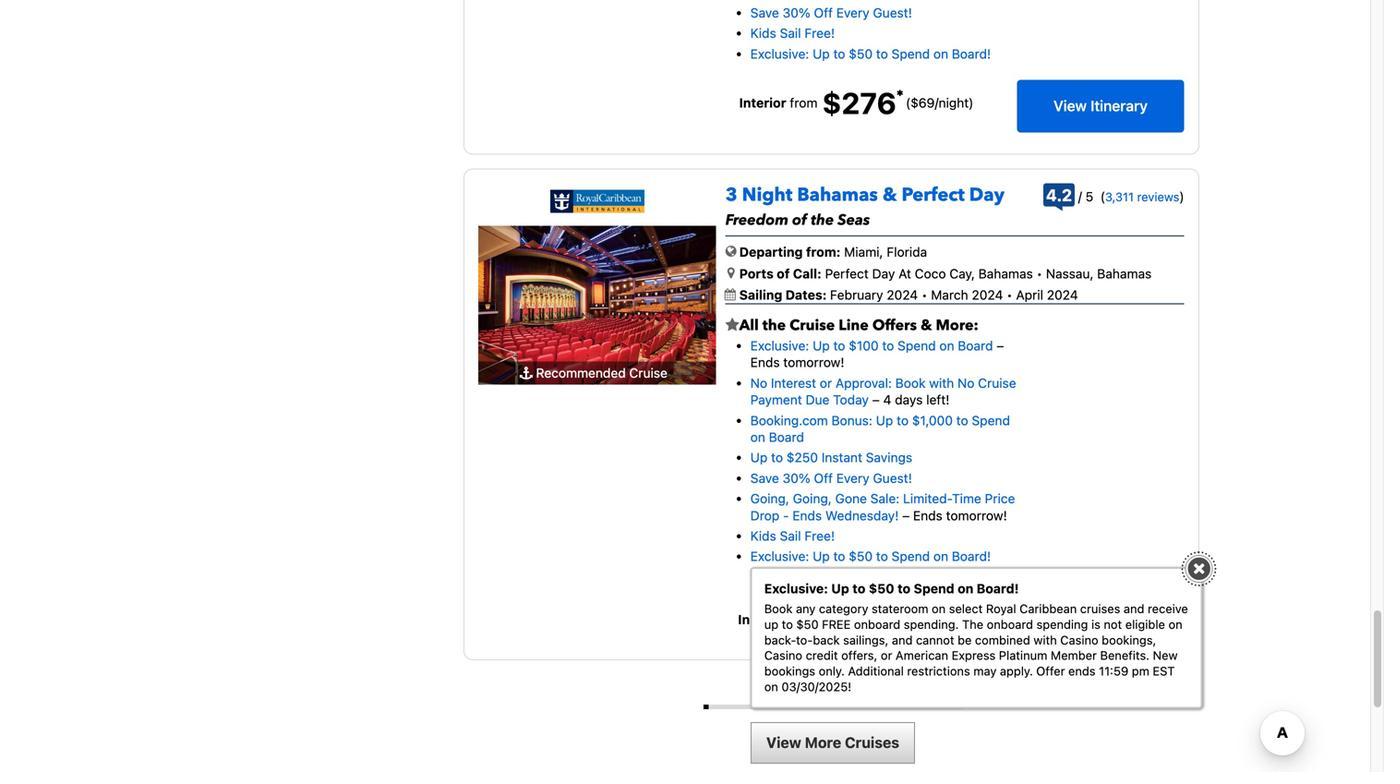 Task type: locate. For each thing, give the bounding box(es) containing it.
benefits.
[[1101, 649, 1150, 663]]

/ right $276
[[935, 95, 939, 110]]

– for spend
[[997, 338, 1004, 353]]

2 sail from the top
[[780, 528, 801, 544]]

exclusive: down all
[[751, 338, 810, 353]]

up up interior from $276 on the right top of the page
[[813, 46, 830, 61]]

the
[[963, 617, 984, 631]]

1 vertical spatial guest!
[[873, 471, 913, 486]]

left!
[[927, 392, 950, 408]]

exclusive: up to $100 to spend on board link
[[751, 338, 994, 353]]

view for second view itinerary link from the bottom
[[1054, 97, 1087, 115]]

1 horizontal spatial book
[[896, 375, 926, 391]]

30% inside booking.com bonus: up to $1,000 to spend on board up to $250 instant savings save 30% off every guest!
[[783, 471, 811, 486]]

0 vertical spatial view itinerary
[[1054, 97, 1148, 115]]

1 vertical spatial save 30% off every guest! link
[[751, 471, 913, 486]]

american
[[896, 649, 949, 663]]

interest
[[771, 375, 817, 391]]

night) for $288
[[940, 612, 975, 627]]

0 vertical spatial free!
[[805, 26, 835, 41]]

0 horizontal spatial casino
[[765, 649, 803, 663]]

view more cruises
[[767, 734, 900, 751]]

view itinerary up 4.2 / 5 ( 3,311 reviews )
[[1054, 97, 1148, 115]]

1 horizontal spatial and
[[1124, 602, 1145, 616]]

$50
[[849, 46, 873, 61], [849, 549, 873, 564], [869, 581, 895, 596], [797, 617, 819, 631]]

free! up interior from $276 on the right top of the page
[[805, 26, 835, 41]]

sail up interior from $276 on the right top of the page
[[780, 26, 801, 41]]

every up gone
[[837, 471, 870, 486]]

book inside exclusive: up to $50 to spend on board! book any category stateroom on select royal caribbean cruises and receive up to $50 free onboard spending. the onboard spending is not eligible on back-to-back sailings, and cannot be combined with casino bookings, casino credit offers, or american express platinum member benefits. new bookings only. additional restrictions may apply. offer ends 11:59 pm est on 03/30/2025!
[[765, 602, 793, 616]]

0 horizontal spatial onboard
[[854, 617, 901, 631]]

1 horizontal spatial day
[[970, 182, 1005, 208]]

$50 inside kids sail free! exclusive: up to $50 to spend on board!
[[849, 549, 873, 564]]

book up – 4 days left!
[[896, 375, 926, 391]]

kids up interior from $276 on the right top of the page
[[751, 26, 777, 41]]

and up eligible on the right of the page
[[1124, 602, 1145, 616]]

ends right - in the right of the page
[[793, 508, 822, 523]]

1 vertical spatial casino
[[765, 649, 803, 663]]

on inside the save 30% off every guest! kids sail free! exclusive: up to $50 to spend on board!
[[934, 46, 949, 61]]

board
[[958, 338, 994, 353], [769, 430, 804, 445]]

$50 up stateroom on the right bottom of the page
[[869, 581, 895, 596]]

2 vertical spatial /
[[936, 612, 940, 627]]

on up 69%
[[934, 549, 949, 564]]

not
[[1104, 617, 1123, 631]]

– ends tomorrow! down 'time'
[[899, 508, 1008, 523]]

casino down back-
[[765, 649, 803, 663]]

2 view itinerary from the top
[[1054, 601, 1148, 619]]

bahamas up april
[[979, 266, 1034, 281]]

the right all
[[763, 316, 786, 336]]

on up select at the right bottom of page
[[958, 581, 974, 596]]

going, left gone
[[793, 491, 832, 506]]

up left 69%
[[878, 587, 893, 602]]

up inside kids sail free! exclusive: up to $50 to spend on board!
[[813, 549, 830, 564]]

recommended cruise
[[536, 366, 668, 381]]

the
[[811, 210, 834, 230], [763, 316, 786, 336]]

• left april
[[1007, 287, 1013, 303]]

ends inside – ends tomorrow!
[[751, 355, 780, 370]]

& up florida
[[883, 182, 897, 208]]

1 vertical spatial from
[[789, 612, 817, 627]]

3 night bahamas & perfect day freedom of the seas
[[726, 182, 1005, 230]]

on down more: in the right top of the page
[[940, 338, 955, 353]]

1 sail from the top
[[780, 26, 801, 41]]

results
[[810, 682, 851, 696]]

0 horizontal spatial book
[[765, 602, 793, 616]]

from inside interior from $288
[[789, 612, 817, 627]]

save 30% off every guest! link down up to $250 instant savings link
[[751, 471, 913, 486]]

1 free! from the top
[[805, 26, 835, 41]]

free! inside the save 30% off every guest! kids sail free! exclusive: up to $50 to spend on board!
[[805, 26, 835, 41]]

1 no from the left
[[751, 375, 768, 391]]

on up ($69 / night)
[[934, 46, 949, 61]]

kids inside kids sail free! exclusive: up to $50 to spend on board!
[[751, 528, 777, 544]]

0 vertical spatial view
[[1054, 97, 1087, 115]]

0 vertical spatial interior
[[740, 95, 787, 110]]

spend up ($96 / night)
[[914, 581, 955, 596]]

february 2024 • march 2024 • april 2024
[[830, 287, 1079, 303]]

30%
[[783, 5, 811, 20], [783, 471, 811, 486]]

view up 4.2
[[1054, 97, 1087, 115]]

kids down the drop
[[751, 528, 777, 544]]

1 vertical spatial kids sail free! link
[[751, 528, 835, 544]]

itinerary
[[1091, 97, 1148, 115], [1091, 601, 1148, 619]]

2024
[[887, 287, 918, 303], [972, 287, 1004, 303], [1047, 287, 1079, 303]]

tomorrow! down 'time'
[[946, 508, 1008, 523]]

2 horizontal spatial cruise
[[978, 375, 1017, 391]]

apply.
[[1000, 664, 1033, 678]]

up to $250 instant savings link
[[751, 450, 913, 465]]

0 vertical spatial save 30% off every guest! link
[[751, 5, 913, 20]]

or up due
[[820, 375, 832, 391]]

1 horizontal spatial onboard
[[987, 617, 1034, 631]]

guest! inside the save 30% off every guest! kids sail free! exclusive: up to $50 to spend on board!
[[873, 5, 913, 20]]

1 horizontal spatial bahamas
[[979, 266, 1034, 281]]

0 horizontal spatial &
[[883, 182, 897, 208]]

board! inside exclusive: up to $50 to spend on board! book any category stateroom on select royal caribbean cruises and receive up to $50 free onboard spending. the onboard spending is not eligible on back-to-back sailings, and cannot be combined with casino bookings, casino credit offers, or american express platinum member benefits. new bookings only. additional restrictions may apply. offer ends 11:59 pm est on 03/30/2025!
[[977, 581, 1019, 596]]

1 vertical spatial view itinerary
[[1054, 601, 1148, 619]]

exclusive: up the any
[[765, 581, 829, 596]]

and up american
[[892, 633, 913, 647]]

$50 up was $917 – save up to 69%
[[849, 549, 873, 564]]

0 horizontal spatial ends
[[751, 355, 780, 370]]

–
[[997, 338, 1004, 353], [873, 392, 880, 408], [903, 508, 910, 523], [835, 587, 842, 602]]

1 vertical spatial off
[[814, 471, 833, 486]]

on down 'receive' on the bottom right of page
[[1169, 617, 1183, 631]]

1 vertical spatial 30%
[[783, 471, 811, 486]]

of
[[793, 210, 808, 230], [777, 266, 790, 281]]

casino
[[1061, 633, 1099, 647], [765, 649, 803, 663]]

1 guest! from the top
[[873, 5, 913, 20]]

2024 down the nassau,
[[1047, 287, 1079, 303]]

with inside no interest or approval: book with no cruise payment due today
[[930, 375, 955, 391]]

& inside the 3 night bahamas & perfect day freedom of the seas
[[883, 182, 897, 208]]

up left $250
[[751, 450, 768, 465]]

every
[[837, 5, 870, 20], [837, 471, 870, 486]]

asterisk image for $276
[[897, 89, 904, 97]]

1 vertical spatial and
[[892, 633, 913, 647]]

night) up be
[[940, 612, 975, 627]]

1 vertical spatial /
[[1079, 189, 1083, 204]]

approval:
[[836, 375, 892, 391]]

asterisk image left ($96
[[898, 606, 905, 613]]

2 free! from the top
[[805, 528, 835, 544]]

0 horizontal spatial board
[[769, 430, 804, 445]]

save inside the save 30% off every guest! kids sail free! exclusive: up to $50 to spend on board!
[[751, 5, 780, 20]]

2 itinerary from the top
[[1091, 601, 1148, 619]]

1 vertical spatial &
[[921, 316, 933, 336]]

0 vertical spatial with
[[930, 375, 955, 391]]

perfect inside the 3 night bahamas & perfect day freedom of the seas
[[902, 182, 965, 208]]

booking.com
[[751, 413, 828, 428]]

every inside the save 30% off every guest! kids sail free! exclusive: up to $50 to spend on board!
[[837, 5, 870, 20]]

on inside kids sail free! exclusive: up to $50 to spend on board!
[[934, 549, 949, 564]]

sail inside the save 30% off every guest! kids sail free! exclusive: up to $50 to spend on board!
[[780, 26, 801, 41]]

no down more: in the right top of the page
[[958, 375, 975, 391]]

going, going, gone sale: limited-time price drop - ends wednesday!
[[751, 491, 1016, 523]]

going, going, gone sale: limited-time price drop - ends wednesday! link
[[751, 491, 1016, 523]]

from inside interior from $276
[[790, 95, 818, 110]]

going,
[[751, 491, 790, 506], [793, 491, 832, 506]]

0 vertical spatial day
[[970, 182, 1005, 208]]

1 vertical spatial view
[[1054, 601, 1087, 619]]

$50 down the any
[[797, 617, 819, 631]]

0 vertical spatial and
[[1124, 602, 1145, 616]]

0 horizontal spatial cruise
[[630, 366, 668, 381]]

– down limited-
[[903, 508, 910, 523]]

1 horizontal spatial 2024
[[972, 287, 1004, 303]]

departing from: miami, florida
[[740, 244, 928, 260]]

exclusive: up the was
[[751, 549, 810, 564]]

1 off from the top
[[814, 5, 833, 20]]

spend inside the save 30% off every guest! kids sail free! exclusive: up to $50 to spend on board!
[[892, 46, 930, 61]]

$100
[[849, 338, 879, 353]]

ends up interest
[[751, 355, 780, 370]]

1 going, from the left
[[751, 491, 790, 506]]

1 vertical spatial itinerary
[[1091, 601, 1148, 619]]

2 horizontal spatial ends
[[914, 508, 943, 523]]

0 horizontal spatial or
[[820, 375, 832, 391]]

1 vertical spatial tomorrow!
[[946, 508, 1008, 523]]

board down more: in the right top of the page
[[958, 338, 994, 353]]

night)
[[939, 95, 974, 110], [940, 612, 975, 627]]

save 30% off every guest! link up interior from $276 on the right top of the page
[[751, 5, 913, 20]]

/ for $276
[[935, 95, 939, 110]]

book left the any
[[765, 602, 793, 616]]

0 vertical spatial up
[[878, 587, 893, 602]]

is
[[1092, 617, 1101, 631]]

onboard
[[854, 617, 901, 631], [987, 617, 1034, 631]]

exclusive: up to $50 to spend on board! link up was $917 – save up to 69%
[[751, 549, 991, 564]]

&
[[883, 182, 897, 208], [921, 316, 933, 336]]

$1,000
[[913, 413, 953, 428]]

1 vertical spatial view itinerary link
[[1017, 584, 1185, 637]]

$50 up $276
[[849, 46, 873, 61]]

ends
[[1069, 664, 1096, 678]]

combined
[[975, 633, 1031, 647]]

1 vertical spatial asterisk image
[[898, 606, 905, 613]]

0 horizontal spatial and
[[892, 633, 913, 647]]

0 horizontal spatial going,
[[751, 491, 790, 506]]

guest! inside booking.com bonus: up to $1,000 to spend on board up to $250 instant savings save 30% off every guest!
[[873, 471, 913, 486]]

0 vertical spatial kids
[[751, 26, 777, 41]]

night) right "($69"
[[939, 95, 974, 110]]

ports
[[740, 266, 774, 281]]

1 itinerary from the top
[[1091, 97, 1148, 115]]

night
[[742, 182, 793, 208]]

up up "category"
[[832, 581, 850, 596]]

view left is
[[1054, 601, 1087, 619]]

1 horizontal spatial with
[[1034, 633, 1058, 647]]

0 vertical spatial /
[[935, 95, 939, 110]]

0 vertical spatial tomorrow!
[[784, 355, 845, 370]]

and
[[1124, 602, 1145, 616], [892, 633, 913, 647]]

spend up "($69"
[[892, 46, 930, 61]]

1 save 30% off every guest! link from the top
[[751, 5, 913, 20]]

0 vertical spatial kids sail free! link
[[751, 26, 835, 41]]

tomorrow! for to
[[784, 355, 845, 370]]

perfect up florida
[[902, 182, 965, 208]]

1 vertical spatial free!
[[805, 528, 835, 544]]

0 vertical spatial off
[[814, 5, 833, 20]]

spend
[[892, 46, 930, 61], [898, 338, 936, 353], [972, 413, 1011, 428], [892, 549, 930, 564], [914, 581, 955, 596]]

with inside exclusive: up to $50 to spend on board! book any category stateroom on select royal caribbean cruises and receive up to $50 free onboard spending. the onboard spending is not eligible on back-to-back sailings, and cannot be combined with casino bookings, casino credit offers, or american express platinum member benefits. new bookings only. additional restrictions may apply. offer ends 11:59 pm est on 03/30/2025!
[[1034, 633, 1058, 647]]

interior inside interior from $276
[[740, 95, 787, 110]]

1 kids from the top
[[751, 26, 777, 41]]

0 vertical spatial of
[[793, 210, 808, 230]]

1 vertical spatial – ends tomorrow!
[[899, 508, 1008, 523]]

1 horizontal spatial of
[[793, 210, 808, 230]]

0 vertical spatial – ends tomorrow!
[[751, 338, 1004, 370]]

cay,
[[950, 266, 975, 281]]

up up back-
[[765, 617, 779, 631]]

asterisk image
[[897, 89, 904, 97], [898, 606, 905, 613]]

spend inside exclusive: up to $50 to spend on board! book any category stateroom on select royal caribbean cruises and receive up to $50 free onboard spending. the onboard spending is not eligible on back-to-back sailings, and cannot be combined with casino bookings, casino credit offers, or american express platinum member benefits. new bookings only. additional restrictions may apply. offer ends 11:59 pm est on 03/30/2025!
[[914, 581, 955, 596]]

1 onboard from the left
[[854, 617, 901, 631]]

board!
[[952, 46, 991, 61], [952, 549, 991, 564], [977, 581, 1019, 596]]

kids sail free! link up interior from $276 on the right top of the page
[[751, 26, 835, 41]]

0 vertical spatial board!
[[952, 46, 991, 61]]

2 going, from the left
[[793, 491, 832, 506]]

1 vertical spatial sail
[[780, 528, 801, 544]]

0 horizontal spatial day
[[873, 266, 895, 281]]

the left seas
[[811, 210, 834, 230]]

• up april
[[1037, 266, 1043, 281]]

day
[[970, 182, 1005, 208], [873, 266, 895, 281]]

1 horizontal spatial no
[[958, 375, 975, 391]]

reviews
[[1138, 190, 1180, 204]]

from left $276
[[790, 95, 818, 110]]

category
[[819, 602, 869, 616]]

save inside booking.com bonus: up to $1,000 to spend on board up to $250 instant savings save 30% off every guest!
[[751, 471, 780, 486]]

0 vertical spatial from
[[790, 95, 818, 110]]

1 vertical spatial with
[[1034, 633, 1058, 647]]

tomorrow! inside – ends tomorrow!
[[784, 355, 845, 370]]

every up $276
[[837, 5, 870, 20]]

0 vertical spatial view itinerary link
[[1017, 80, 1185, 132]]

1 view itinerary from the top
[[1054, 97, 1148, 115]]

0 vertical spatial &
[[883, 182, 897, 208]]

1 vertical spatial interior
[[738, 612, 785, 627]]

sail inside kids sail free! exclusive: up to $50 to spend on board!
[[780, 528, 801, 544]]

itinerary for second view itinerary link from the bottom
[[1091, 97, 1148, 115]]

0 horizontal spatial tomorrow!
[[784, 355, 845, 370]]

2 off from the top
[[814, 471, 833, 486]]

exclusive: up interior from $276 on the right top of the page
[[751, 46, 810, 61]]

0 horizontal spatial of
[[777, 266, 790, 281]]

of up from:
[[793, 210, 808, 230]]

1 vertical spatial night)
[[940, 612, 975, 627]]

from
[[790, 95, 818, 110], [789, 612, 817, 627]]

spend down offers
[[898, 338, 936, 353]]

0 horizontal spatial bahamas
[[798, 182, 878, 208]]

perfect up february at right top
[[825, 266, 869, 281]]

onboard up sailings,
[[854, 617, 901, 631]]

30% inside the save 30% off every guest! kids sail free! exclusive: up to $50 to spend on board!
[[783, 5, 811, 20]]

itinerary for first view itinerary link from the bottom
[[1091, 601, 1148, 619]]

cruise right recommended
[[630, 366, 668, 381]]

board! up royal at the right of page
[[977, 581, 1019, 596]]

1 vertical spatial day
[[873, 266, 895, 281]]

3 2024 from the left
[[1047, 287, 1079, 303]]

2 kids from the top
[[751, 528, 777, 544]]

1 vertical spatial every
[[837, 471, 870, 486]]

1 horizontal spatial &
[[921, 316, 933, 336]]

up up $917
[[813, 549, 830, 564]]

board down booking.com
[[769, 430, 804, 445]]

0 vertical spatial exclusive: up to $50 to spend on board! link
[[751, 46, 991, 61]]

0 vertical spatial or
[[820, 375, 832, 391]]

asterisk image left "($69"
[[897, 89, 904, 97]]

casino up member
[[1061, 633, 1099, 647]]

0 vertical spatial perfect
[[902, 182, 965, 208]]

2 exclusive: up to $50 to spend on board! link from the top
[[751, 549, 991, 564]]

up
[[878, 587, 893, 602], [765, 617, 779, 631]]

0 horizontal spatial the
[[763, 316, 786, 336]]

sail down - in the right of the page
[[780, 528, 801, 544]]

or
[[820, 375, 832, 391], [881, 649, 893, 663]]

free!
[[805, 26, 835, 41], [805, 528, 835, 544]]

board! up select at the right bottom of page
[[952, 549, 991, 564]]

the inside the 3 night bahamas & perfect day freedom of the seas
[[811, 210, 834, 230]]

1 vertical spatial exclusive: up to $50 to spend on board! link
[[751, 549, 991, 564]]

0 vertical spatial asterisk image
[[897, 89, 904, 97]]

off down up to $250 instant savings link
[[814, 471, 833, 486]]

2 horizontal spatial 2024
[[1047, 287, 1079, 303]]

view itinerary for first view itinerary link from the bottom
[[1054, 601, 1148, 619]]

0 vertical spatial sail
[[780, 26, 801, 41]]

more:
[[936, 316, 979, 336]]

dates:
[[786, 287, 827, 303]]

no interest or approval: book with no cruise payment due today link
[[751, 375, 1017, 408]]

1 horizontal spatial tomorrow!
[[946, 508, 1008, 523]]

1 vertical spatial up
[[765, 617, 779, 631]]

2 view itinerary link from the top
[[1017, 584, 1185, 637]]

due
[[806, 392, 830, 408]]

spend right $1,000
[[972, 413, 1011, 428]]

cruise down more: in the right top of the page
[[978, 375, 1017, 391]]

from up to-
[[789, 612, 817, 627]]

or up additional at the bottom right of the page
[[881, 649, 893, 663]]

sailings,
[[844, 633, 889, 647]]

1 30% from the top
[[783, 5, 811, 20]]

spending
[[1037, 617, 1089, 631]]

board! inside kids sail free! exclusive: up to $50 to spend on board!
[[952, 549, 991, 564]]

2 guest! from the top
[[873, 471, 913, 486]]

day inside the 3 night bahamas & perfect day freedom of the seas
[[970, 182, 1005, 208]]

interior from $276
[[740, 85, 897, 121]]

free! down wednesday!
[[805, 528, 835, 544]]

bahamas right the nassau,
[[1098, 266, 1152, 281]]

1 vertical spatial the
[[763, 316, 786, 336]]

$276
[[823, 85, 897, 121]]

of up 'sailing dates:'
[[777, 266, 790, 281]]

guest!
[[873, 5, 913, 20], [873, 471, 913, 486]]

perfect
[[902, 182, 965, 208], [825, 266, 869, 281]]

off inside booking.com bonus: up to $1,000 to spend on board up to $250 instant savings save 30% off every guest!
[[814, 471, 833, 486]]

kids sail free! link down - in the right of the page
[[751, 528, 835, 544]]

1 vertical spatial or
[[881, 649, 893, 663]]

interior inside interior from $288
[[738, 612, 785, 627]]

going, up the drop
[[751, 491, 790, 506]]

wednesday!
[[826, 508, 899, 523]]

ends
[[751, 355, 780, 370], [793, 508, 822, 523], [914, 508, 943, 523]]

-
[[783, 508, 789, 523]]

1 every from the top
[[837, 5, 870, 20]]

0 vertical spatial night)
[[939, 95, 974, 110]]

line
[[839, 316, 869, 336]]

1 horizontal spatial the
[[811, 210, 834, 230]]

from for $276
[[790, 95, 818, 110]]

1 2024 from the left
[[887, 287, 918, 303]]

exclusive: up to $50 to spend on board! link up $276
[[751, 46, 991, 61]]

– ends tomorrow! up approval:
[[751, 338, 1004, 370]]

tomorrow! for limited-
[[946, 508, 1008, 523]]

– down february 2024 • march 2024 • april 2024
[[997, 338, 1004, 353]]

2 no from the left
[[958, 375, 975, 391]]

view for view more cruises link
[[767, 734, 802, 751]]

2 every from the top
[[837, 471, 870, 486]]

freedom
[[726, 210, 789, 230]]

no up payment
[[751, 375, 768, 391]]

2 horizontal spatial •
[[1037, 266, 1043, 281]]

1 horizontal spatial going,
[[793, 491, 832, 506]]

1 view itinerary link from the top
[[1017, 80, 1185, 132]]

no
[[751, 375, 768, 391], [958, 375, 975, 391]]

from for $288
[[789, 612, 817, 627]]

/ up cannot
[[936, 612, 940, 627]]

globe image
[[726, 245, 737, 258]]

receive
[[1148, 602, 1189, 616]]

to
[[834, 46, 846, 61], [877, 46, 889, 61], [834, 338, 846, 353], [883, 338, 895, 353], [897, 413, 909, 428], [957, 413, 969, 428], [771, 450, 783, 465], [834, 549, 846, 564], [877, 549, 889, 564], [853, 581, 866, 596], [898, 581, 911, 596], [897, 587, 909, 602], [782, 617, 793, 631]]

view left more
[[767, 734, 802, 751]]

spend up 69%
[[892, 549, 930, 564]]

0 vertical spatial guest!
[[873, 5, 913, 20]]

star image
[[726, 318, 740, 333]]

itinerary up 4.2 / 5 ( 3,311 reviews )
[[1091, 97, 1148, 115]]

save
[[751, 5, 780, 20], [751, 471, 780, 486], [846, 587, 875, 602]]

3
[[726, 182, 738, 208]]

1 vertical spatial board!
[[952, 549, 991, 564]]

bookings,
[[1102, 633, 1157, 647]]

0 vertical spatial board
[[958, 338, 994, 353]]

1 vertical spatial board
[[769, 430, 804, 445]]

0 vertical spatial book
[[896, 375, 926, 391]]

2 30% from the top
[[783, 471, 811, 486]]

• down coco
[[922, 287, 928, 303]]

tomorrow! up interest
[[784, 355, 845, 370]]

with down spending at the bottom of page
[[1034, 633, 1058, 647]]

0 horizontal spatial with
[[930, 375, 955, 391]]

& left more: in the right top of the page
[[921, 316, 933, 336]]

interior from $288
[[738, 602, 898, 637]]

was
[[773, 587, 799, 602]]

anchor image
[[520, 367, 533, 380]]

exclusive:
[[751, 46, 810, 61], [751, 338, 810, 353], [751, 549, 810, 564], [765, 581, 829, 596]]

bahamas up seas
[[798, 182, 878, 208]]

cruise down dates:
[[790, 316, 835, 336]]



Task type: describe. For each thing, give the bounding box(es) containing it.
book inside no interest or approval: book with no cruise payment due today
[[896, 375, 926, 391]]

($69 / night)
[[906, 95, 974, 110]]

0 vertical spatial casino
[[1061, 633, 1099, 647]]

every inside booking.com bonus: up to $1,000 to spend on board up to $250 instant savings save 30% off every guest!
[[837, 471, 870, 486]]

today
[[833, 392, 869, 408]]

night) for $276
[[939, 95, 974, 110]]

– for with
[[873, 392, 880, 408]]

seas
[[838, 210, 870, 230]]

1 horizontal spatial up
[[878, 587, 893, 602]]

or inside no interest or approval: book with no cruise payment due today
[[820, 375, 832, 391]]

$917
[[802, 587, 831, 602]]

exclusive: inside kids sail free! exclusive: up to $50 to spend on board!
[[751, 549, 810, 564]]

bahamas inside the 3 night bahamas & perfect day freedom of the seas
[[798, 182, 878, 208]]

all
[[740, 316, 759, 336]]

interior for $288
[[738, 612, 785, 627]]

on down bookings
[[765, 680, 779, 694]]

savings
[[866, 450, 913, 465]]

– ends tomorrow! for limited-
[[899, 508, 1008, 523]]

1 vertical spatial of
[[777, 266, 790, 281]]

save 30% off every guest! kids sail free! exclusive: up to $50 to spend on board!
[[751, 5, 991, 61]]

up inside the save 30% off every guest! kids sail free! exclusive: up to $50 to spend on board!
[[813, 46, 830, 61]]

4.2
[[1046, 185, 1073, 205]]

(
[[1101, 189, 1106, 204]]

exclusive: inside the save 30% off every guest! kids sail free! exclusive: up to $50 to spend on board!
[[751, 46, 810, 61]]

asterisk image for $288
[[898, 606, 905, 613]]

1 vertical spatial perfect
[[825, 266, 869, 281]]

kids sail free! exclusive: up to $50 to spend on board!
[[751, 528, 991, 564]]

– ends tomorrow! for to
[[751, 338, 1004, 370]]

platinum
[[999, 649, 1048, 663]]

2 onboard from the left
[[987, 617, 1034, 631]]

2 horizontal spatial bahamas
[[1098, 266, 1152, 281]]

1 horizontal spatial board
[[958, 338, 994, 353]]

instant
[[822, 450, 863, 465]]

royal
[[987, 602, 1017, 616]]

recommended
[[536, 366, 626, 381]]

florida
[[887, 244, 928, 260]]

february
[[830, 287, 884, 303]]

express
[[952, 649, 996, 663]]

time
[[952, 491, 982, 506]]

view for first view itinerary link from the bottom
[[1054, 601, 1087, 619]]

back-
[[765, 633, 796, 647]]

board! inside the save 30% off every guest! kids sail free! exclusive: up to $50 to spend on board!
[[952, 46, 991, 61]]

up inside exclusive: up to $50 to spend on board! book any category stateroom on select royal caribbean cruises and receive up to $50 free onboard spending. the onboard spending is not eligible on back-to-back sailings, and cannot be combined with casino bookings, casino credit offers, or american express platinum member benefits. new bookings only. additional restrictions may apply. offer ends 11:59 pm est on 03/30/2025!
[[832, 581, 850, 596]]

spending.
[[904, 617, 959, 631]]

1 horizontal spatial cruise
[[790, 316, 835, 336]]

sailing
[[740, 287, 783, 303]]

miami,
[[845, 244, 884, 260]]

spend inside kids sail free! exclusive: up to $50 to spend on board!
[[892, 549, 930, 564]]

ends for exclusive:
[[751, 355, 780, 370]]

3,311 reviews link
[[1106, 190, 1180, 204]]

up down 4 at the right
[[876, 413, 894, 428]]

free! inside kids sail free! exclusive: up to $50 to spend on board!
[[805, 528, 835, 544]]

4
[[884, 392, 892, 408]]

interior for $276
[[740, 95, 787, 110]]

2 kids sail free! link from the top
[[751, 528, 835, 544]]

coco
[[915, 266, 946, 281]]

any
[[796, 602, 816, 616]]

/ inside 4.2 / 5 ( 3,311 reviews )
[[1079, 189, 1083, 204]]

off inside the save 30% off every guest! kids sail free! exclusive: up to $50 to spend on board!
[[814, 5, 833, 20]]

of inside the 3 night bahamas & perfect day freedom of the seas
[[793, 210, 808, 230]]

on up spending.
[[932, 602, 946, 616]]

only.
[[819, 664, 845, 678]]

up inside exclusive: up to $50 to spend on board! book any category stateroom on select royal caribbean cruises and receive up to $50 free onboard spending. the onboard spending is not eligible on back-to-back sailings, and cannot be combined with casino bookings, casino credit offers, or american express platinum member benefits. new bookings only. additional restrictions may apply. offer ends 11:59 pm est on 03/30/2025!
[[765, 617, 779, 631]]

march
[[931, 287, 969, 303]]

view more cruises link
[[751, 722, 915, 764]]

booking.com bonus: up to $1,000 to spend on board up to $250 instant savings save 30% off every guest!
[[751, 413, 1011, 486]]

cruise inside no interest or approval: book with no cruise payment due today
[[978, 375, 1017, 391]]

$50 inside the save 30% off every guest! kids sail free! exclusive: up to $50 to spend on board!
[[849, 46, 873, 61]]

($96
[[907, 612, 936, 627]]

back
[[813, 633, 840, 647]]

freedom of the seas image
[[479, 226, 717, 385]]

payment
[[751, 392, 803, 408]]

2 vertical spatial save
[[846, 587, 875, 602]]

est
[[1153, 664, 1176, 678]]

nassau,
[[1046, 266, 1094, 281]]

($96 / night)
[[907, 612, 975, 627]]

on inside booking.com bonus: up to $1,000 to spend on board up to $250 instant savings save 30% off every guest!
[[751, 430, 766, 445]]

eligible
[[1126, 617, 1166, 631]]

03/30/2025!
[[782, 680, 852, 694]]

at
[[899, 266, 912, 281]]

4.2 / 5 ( 3,311 reviews )
[[1046, 185, 1185, 205]]

1 horizontal spatial •
[[1007, 287, 1013, 303]]

departing
[[740, 244, 803, 260]]

stateroom
[[872, 602, 929, 616]]

bookings
[[765, 664, 816, 678]]

booking.com bonus: up to $1,000 to spend on board link
[[751, 413, 1011, 445]]

more
[[805, 734, 842, 751]]

call:
[[793, 266, 822, 281]]

or inside exclusive: up to $50 to spend on board! book any category stateroom on select royal caribbean cruises and receive up to $50 free onboard spending. the onboard spending is not eligible on back-to-back sailings, and cannot be combined with casino bookings, casino credit offers, or american express platinum member benefits. new bookings only. additional restrictions may apply. offer ends 11:59 pm est on 03/30/2025!
[[881, 649, 893, 663]]

ends for going,
[[914, 508, 943, 523]]

no interest or approval: book with no cruise payment due today
[[751, 375, 1017, 408]]

exclusive: up to $50 to spend on board! book any category stateroom on select royal caribbean cruises and receive up to $50 free onboard spending. the onboard spending is not eligible on back-to-back sailings, and cannot be combined with casino bookings, casino credit offers, or american express platinum member benefits. new bookings only. additional restrictions may apply. offer ends 11:59 pm est on 03/30/2025!
[[765, 581, 1189, 694]]

limited-
[[903, 491, 952, 506]]

be
[[958, 633, 972, 647]]

offers
[[873, 316, 917, 336]]

caribbean
[[1020, 602, 1077, 616]]

– for time
[[903, 508, 910, 523]]

– right $917
[[835, 587, 842, 602]]

days
[[895, 392, 923, 408]]

sailing dates:
[[740, 287, 830, 303]]

– 4 days left!
[[869, 392, 950, 408]]

up left $100
[[813, 338, 830, 353]]

offers,
[[842, 649, 878, 663]]

was $917 – save up to 69%
[[773, 587, 940, 602]]

2 save 30% off every guest! link from the top
[[751, 471, 913, 486]]

april
[[1017, 287, 1044, 303]]

1 exclusive: up to $50 to spend on board! link from the top
[[751, 46, 991, 61]]

bonus:
[[832, 413, 873, 428]]

new
[[1153, 649, 1178, 663]]

calendar image
[[725, 289, 736, 301]]

5
[[1086, 189, 1094, 204]]

royal caribbean image
[[550, 190, 645, 213]]

0 horizontal spatial •
[[922, 287, 928, 303]]

2 2024 from the left
[[972, 287, 1004, 303]]

ports of call:
[[740, 266, 822, 281]]

price
[[985, 491, 1016, 506]]

map marker image
[[728, 266, 735, 279]]

1 kids sail free! link from the top
[[751, 26, 835, 41]]

3,311
[[1106, 190, 1134, 204]]

69%
[[912, 587, 940, 602]]

exclusive: inside exclusive: up to $50 to spend on board! book any category stateroom on select royal caribbean cruises and receive up to $50 free onboard spending. the onboard spending is not eligible on back-to-back sailings, and cannot be combined with casino bookings, casino credit offers, or american express platinum member benefits. new bookings only. additional restrictions may apply. offer ends 11:59 pm est on 03/30/2025!
[[765, 581, 829, 596]]

spend inside booking.com bonus: up to $1,000 to spend on board up to $250 instant savings save 30% off every guest!
[[972, 413, 1011, 428]]

member
[[1051, 649, 1097, 663]]

exclusive: up to $50 to spend on board! dialog
[[751, 555, 1214, 709]]

$288
[[821, 602, 898, 637]]

ends inside going, going, gone sale: limited-time price drop - ends wednesday!
[[793, 508, 822, 523]]

credit
[[806, 649, 838, 663]]

view itinerary for second view itinerary link from the bottom
[[1054, 97, 1148, 115]]

board inside booking.com bonus: up to $1,000 to spend on board up to $250 instant savings save 30% off every guest!
[[769, 430, 804, 445]]

/ for $288
[[936, 612, 940, 627]]

showing results
[[759, 682, 854, 696]]

free
[[822, 617, 851, 631]]

$250
[[787, 450, 818, 465]]

may
[[974, 664, 997, 678]]

kids inside the save 30% off every guest! kids sail free! exclusive: up to $50 to spend on board!
[[751, 26, 777, 41]]

cruises
[[845, 734, 900, 751]]



Task type: vqa. For each thing, say whether or not it's contained in the screenshot.
the the
yes



